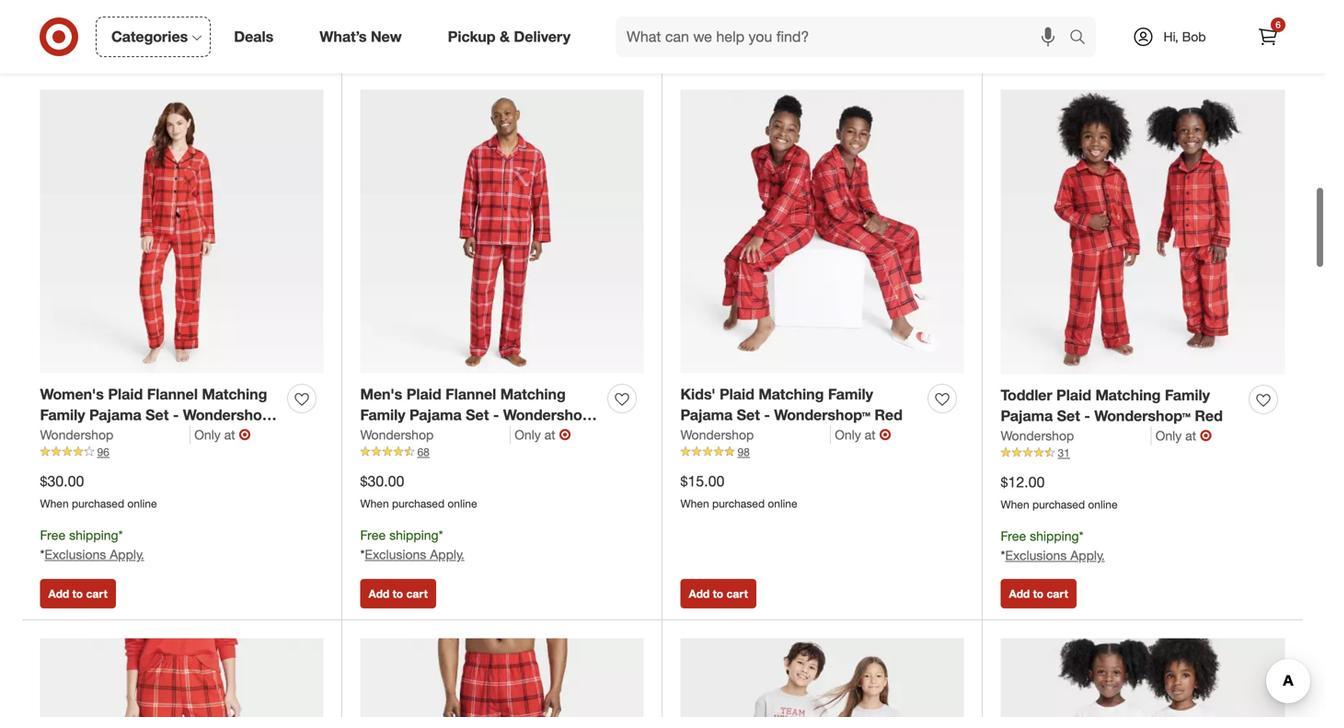 Task type: describe. For each thing, give the bounding box(es) containing it.
pajama inside toddler plaid matching family pajama set - wondershop™ red
[[1001, 407, 1053, 425]]

wondershop link for women's
[[40, 426, 191, 444]]

purchased for kids' plaid matching family pajama set - wondershop™ red
[[713, 497, 765, 511]]

kids' plaid matching family pajama set - wondershop™ red link
[[681, 384, 921, 426]]

- inside the kids' plaid matching family pajama set - wondershop™ red
[[764, 406, 770, 424]]

men's plaid flannel matching family pajama set - wondershop™ red
[[360, 385, 600, 445]]

same day delivery
[[1044, 20, 1169, 38]]

6 link
[[1248, 17, 1289, 57]]

at for toddler plaid matching family pajama set - wondershop™ red
[[1186, 428, 1197, 444]]

what's new link
[[304, 17, 425, 57]]

results
[[74, 14, 143, 40]]

online for toddler
[[1089, 498, 1118, 511]]

search
[[1061, 30, 1106, 47]]

add to cart for toddler plaid matching family pajama set - wondershop™ red
[[1009, 587, 1069, 600]]

96
[[97, 445, 109, 459]]

only for women's plaid flannel matching family pajama set - wondershop™ red
[[194, 427, 221, 443]]

add for men's plaid flannel matching family pajama set - wondershop™ red
[[369, 587, 390, 600]]

6
[[1276, 19, 1281, 30]]

pickup for pickup & delivery
[[448, 28, 496, 46]]

wondershop™ inside the kids' plaid matching family pajama set - wondershop™ red
[[775, 406, 871, 424]]

women's plaid flannel matching family pajama set - wondershop™ red link
[[40, 384, 280, 445]]

to for kids' plaid matching family pajama set - wondershop™ red
[[713, 587, 724, 600]]

31 link
[[1001, 445, 1286, 461]]

red inside men's plaid flannel matching family pajama set - wondershop™ red
[[360, 427, 388, 445]]

&
[[500, 28, 510, 46]]

wondershop for toddler
[[1001, 428, 1075, 444]]

wondershop for kids'
[[681, 427, 754, 443]]

women's plaid flannel matching family pajama set - wondershop™ red
[[40, 385, 279, 445]]

family inside men's plaid flannel matching family pajama set - wondershop™ red
[[360, 406, 406, 424]]

wondershop link for toddler
[[1001, 427, 1152, 445]]

shipping for women's plaid flannel matching family pajama set - wondershop™ red
[[69, 527, 118, 543]]

add for toddler plaid matching family pajama set - wondershop™ red
[[1009, 587, 1030, 600]]

toddler plaid matching family pajama set - wondershop™ red
[[1001, 386, 1223, 425]]

what's
[[320, 28, 367, 46]]

plaid for kids'
[[720, 385, 755, 403]]

pajama inside the kids' plaid matching family pajama set - wondershop™ red
[[681, 406, 733, 424]]

red inside toddler plaid matching family pajama set - wondershop™ red
[[1195, 407, 1223, 425]]

women's
[[40, 385, 104, 403]]

$30.00 for men's plaid flannel matching family pajama set - wondershop™ red
[[360, 472, 405, 490]]

matching inside men's plaid flannel matching family pajama set - wondershop™ red
[[501, 385, 566, 403]]

men's plaid flannel matching family pajama set - wondershop™ red link
[[360, 384, 601, 445]]

add for kids' plaid matching family pajama set - wondershop™ red
[[689, 587, 710, 600]]

only at ¬ for women's plaid flannel matching family pajama set - wondershop™ red
[[194, 426, 251, 444]]

exclusions apply. link for toddler plaid matching family pajama set - wondershop™ red
[[1006, 547, 1105, 563]]

$15.00
[[681, 472, 725, 490]]

purchased for women's plaid flannel matching family pajama set - wondershop™ red
[[72, 497, 124, 511]]

311 results
[[33, 14, 143, 40]]

only at ¬ for men's plaid flannel matching family pajama set - wondershop™ red
[[515, 426, 571, 444]]

when for kids' plaid matching family pajama set - wondershop™ red
[[681, 497, 709, 511]]

kids' plaid matching family pajama set - wondershop™ red
[[681, 385, 903, 424]]

only for men's plaid flannel matching family pajama set - wondershop™ red
[[515, 427, 541, 443]]

pickup & delivery
[[448, 28, 571, 46]]

What can we help you find? suggestions appear below search field
[[616, 17, 1074, 57]]

cart for kids' plaid matching family pajama set - wondershop™ red
[[727, 587, 748, 600]]

cart for women's plaid flannel matching family pajama set - wondershop™ red
[[86, 587, 108, 600]]

toddler
[[1001, 386, 1053, 404]]

flannel for men's
[[446, 385, 497, 403]]

wondershop™ inside toddler plaid matching family pajama set - wondershop™ red
[[1095, 407, 1191, 425]]

add for women's plaid flannel matching family pajama set - wondershop™ red
[[48, 587, 69, 600]]

pickup for pickup
[[805, 20, 850, 38]]

exclusions apply. link for women's plaid flannel matching family pajama set - wondershop™ red
[[45, 546, 144, 562]]

apply. for toddler plaid matching family pajama set - wondershop™ red
[[1071, 547, 1105, 563]]

online for men's
[[448, 497, 477, 511]]

pickup button
[[771, 9, 861, 50]]

shipping for men's plaid flannel matching family pajama set - wondershop™ red
[[390, 527, 439, 543]]

at for women's plaid flannel matching family pajama set - wondershop™ red
[[224, 427, 235, 443]]

add to cart for women's plaid flannel matching family pajama set - wondershop™ red
[[48, 587, 108, 600]]

plaid for toddler
[[1057, 386, 1092, 404]]

free for men's plaid flannel matching family pajama set - wondershop™ red
[[360, 527, 386, 543]]

$12.00
[[1001, 473, 1045, 491]]

set inside women's plaid flannel matching family pajama set - wondershop™ red
[[146, 406, 169, 424]]

pickup & delivery link
[[432, 17, 594, 57]]

purchased for men's plaid flannel matching family pajama set - wondershop™ red
[[392, 497, 445, 511]]

wondershop link for kids'
[[681, 426, 832, 444]]

add to cart for kids' plaid matching family pajama set - wondershop™ red
[[689, 587, 748, 600]]

cart for men's plaid flannel matching family pajama set - wondershop™ red
[[406, 587, 428, 600]]

categories link
[[96, 17, 211, 57]]

apply. for women's plaid flannel matching family pajama set - wondershop™ red
[[110, 546, 144, 562]]

- inside women's plaid flannel matching family pajama set - wondershop™ red
[[173, 406, 179, 424]]

what's new
[[320, 28, 402, 46]]

free shipping * * exclusions apply. for toddler plaid matching family pajama set - wondershop™ red
[[1001, 528, 1105, 563]]

matching inside women's plaid flannel matching family pajama set - wondershop™ red
[[202, 385, 267, 403]]

deals
[[234, 28, 274, 46]]

when for toddler plaid matching family pajama set - wondershop™ red
[[1001, 498, 1030, 511]]

68
[[418, 445, 430, 459]]

96 link
[[40, 444, 324, 460]]

free for toddler plaid matching family pajama set - wondershop™ red
[[1001, 528, 1027, 544]]

exclusions for toddler plaid matching family pajama set - wondershop™ red
[[1006, 547, 1067, 563]]

wondershop for women's
[[40, 427, 114, 443]]

31
[[1058, 446, 1071, 460]]

free shipping * * exclusions apply. for men's plaid flannel matching family pajama set - wondershop™ red
[[360, 527, 465, 562]]



Task type: vqa. For each thing, say whether or not it's contained in the screenshot.
'Pajama'
yes



Task type: locate. For each thing, give the bounding box(es) containing it.
$30.00 when purchased online for men's plaid flannel matching family pajama set - wondershop™ red
[[360, 472, 477, 511]]

set up '31'
[[1057, 407, 1081, 425]]

deals link
[[218, 17, 297, 57]]

- inside men's plaid flannel matching family pajama set - wondershop™ red
[[493, 406, 499, 424]]

women's plaid flannel matching family pajama set - wondershop™ red image
[[40, 90, 324, 373], [40, 90, 324, 373]]

pickup inside pickup button
[[805, 20, 850, 38]]

0 horizontal spatial free
[[40, 527, 66, 543]]

add to cart button
[[40, 579, 116, 608], [360, 579, 436, 608], [681, 579, 757, 608], [1001, 579, 1077, 608]]

add to cart button for toddler plaid matching family pajama set - wondershop™ red
[[1001, 579, 1077, 608]]

1 add from the left
[[48, 587, 69, 600]]

plaid right women's
[[108, 385, 143, 403]]

2 flannel from the left
[[446, 385, 497, 403]]

1 horizontal spatial flannel
[[446, 385, 497, 403]]

family up "31" link
[[1165, 386, 1211, 404]]

add
[[48, 587, 69, 600], [369, 587, 390, 600], [689, 587, 710, 600], [1009, 587, 1030, 600]]

2 horizontal spatial apply.
[[1071, 547, 1105, 563]]

¬ up the 98 link
[[880, 426, 892, 444]]

matching
[[202, 385, 267, 403], [501, 385, 566, 403], [759, 385, 824, 403], [1096, 386, 1161, 404]]

2 horizontal spatial free shipping * * exclusions apply.
[[1001, 528, 1105, 563]]

add to cart button for women's plaid flannel matching family pajama set - wondershop™ red
[[40, 579, 116, 608]]

exclusions apply. link for men's plaid flannel matching family pajama set - wondershop™ red
[[365, 546, 465, 562]]

only at ¬ for toddler plaid matching family pajama set - wondershop™ red
[[1156, 427, 1213, 445]]

plaid right kids'
[[720, 385, 755, 403]]

4 cart from the left
[[1047, 587, 1069, 600]]

toddler plaid matching family pajama set - wondershop™ red image
[[1001, 90, 1286, 374], [1001, 90, 1286, 374]]

plaid right toddler
[[1057, 386, 1092, 404]]

family up the 98 link
[[828, 385, 874, 403]]

0 horizontal spatial pickup
[[448, 28, 496, 46]]

wondershop up 68
[[360, 427, 434, 443]]

matching inside toddler plaid matching family pajama set - wondershop™ red
[[1096, 386, 1161, 404]]

pajama inside women's plaid flannel matching family pajama set - wondershop™ red
[[89, 406, 142, 424]]

when for women's plaid flannel matching family pajama set - wondershop™ red
[[40, 497, 69, 511]]

2 add to cart from the left
[[369, 587, 428, 600]]

only up "31" link
[[1156, 428, 1182, 444]]

shipping down 96
[[69, 527, 118, 543]]

wondershop for men's
[[360, 427, 434, 443]]

0 horizontal spatial $30.00 when purchased online
[[40, 472, 157, 511]]

plaid for men's
[[407, 385, 442, 403]]

3 to from the left
[[713, 587, 724, 600]]

set inside the kids' plaid matching family pajama set - wondershop™ red
[[737, 406, 760, 424]]

add to cart button for kids' plaid matching family pajama set - wondershop™ red
[[681, 579, 757, 608]]

flannel up 96 link
[[147, 385, 198, 403]]

red inside the kids' plaid matching family pajama set - wondershop™ red
[[875, 406, 903, 424]]

family inside toddler plaid matching family pajama set - wondershop™ red
[[1165, 386, 1211, 404]]

when inside $12.00 when purchased online
[[1001, 498, 1030, 511]]

1 horizontal spatial exclusions apply. link
[[365, 546, 465, 562]]

family down women's
[[40, 406, 85, 424]]

exclusions for women's plaid flannel matching family pajama set - wondershop™ red
[[45, 546, 106, 562]]

add to cart button for men's plaid flannel matching family pajama set - wondershop™ red
[[360, 579, 436, 608]]

exclusions for men's plaid flannel matching family pajama set - wondershop™ red
[[365, 546, 427, 562]]

plaid inside women's plaid flannel matching family pajama set - wondershop™ red
[[108, 385, 143, 403]]

$30.00 when purchased online down 96
[[40, 472, 157, 511]]

0 horizontal spatial exclusions
[[45, 546, 106, 562]]

plaid inside toddler plaid matching family pajama set - wondershop™ red
[[1057, 386, 1092, 404]]

2 cart from the left
[[406, 587, 428, 600]]

bob
[[1183, 29, 1207, 45]]

1 horizontal spatial $30.00 when purchased online
[[360, 472, 477, 511]]

flannel inside women's plaid flannel matching family pajama set - wondershop™ red
[[147, 385, 198, 403]]

matching up the 98 link
[[759, 385, 824, 403]]

red down men's
[[360, 427, 388, 445]]

red up "31" link
[[1195, 407, 1223, 425]]

toddler plaid fleece matching family pajama pants - wondershop™ red image
[[1001, 638, 1286, 717], [1001, 638, 1286, 717]]

wondershop
[[40, 427, 114, 443], [360, 427, 434, 443], [681, 427, 754, 443], [1001, 428, 1075, 444]]

categories
[[111, 28, 188, 46]]

delivery
[[1116, 20, 1169, 38], [514, 28, 571, 46]]

98 link
[[681, 444, 964, 460]]

¬ up the 68 link
[[559, 426, 571, 444]]

wondershop™ up 96 link
[[183, 406, 279, 424]]

1 horizontal spatial $30.00
[[360, 472, 405, 490]]

plaid right men's
[[407, 385, 442, 403]]

women's plaid fleece matching family pajama pants - wondershop™ red image
[[40, 638, 324, 717], [40, 638, 324, 717]]

set up '98'
[[737, 406, 760, 424]]

2 horizontal spatial free
[[1001, 528, 1027, 544]]

at up the 98 link
[[865, 427, 876, 443]]

2 horizontal spatial shipping
[[1030, 528, 1080, 544]]

set
[[146, 406, 169, 424], [466, 406, 489, 424], [737, 406, 760, 424], [1057, 407, 1081, 425]]

kids' plaid matching family pajama set - wondershop™ red image
[[681, 90, 964, 373], [681, 90, 964, 373]]

0 horizontal spatial shipping
[[69, 527, 118, 543]]

98
[[738, 445, 750, 459]]

when for men's plaid flannel matching family pajama set - wondershop™ red
[[360, 497, 389, 511]]

wondershop™
[[183, 406, 279, 424], [503, 406, 600, 424], [775, 406, 871, 424], [1095, 407, 1191, 425]]

plaid for women's
[[108, 385, 143, 403]]

men's
[[360, 385, 403, 403]]

pajama
[[89, 406, 142, 424], [410, 406, 462, 424], [681, 406, 733, 424], [1001, 407, 1053, 425]]

free
[[40, 527, 66, 543], [360, 527, 386, 543], [1001, 528, 1027, 544]]

¬ for toddler plaid matching family pajama set - wondershop™ red
[[1201, 427, 1213, 445]]

shipping button
[[1188, 9, 1293, 50]]

¬ for kids' plaid matching family pajama set - wondershop™ red
[[880, 426, 892, 444]]

to for women's plaid flannel matching family pajama set - wondershop™ red
[[72, 587, 83, 600]]

wondershop link up 96
[[40, 426, 191, 444]]

online inside $15.00 when purchased online
[[768, 497, 798, 511]]

at for men's plaid flannel matching family pajama set - wondershop™ red
[[545, 427, 556, 443]]

at
[[224, 427, 235, 443], [545, 427, 556, 443], [865, 427, 876, 443], [1186, 428, 1197, 444]]

kids' plaid fleece matching family pajama pants - wondershop™ red image
[[681, 638, 964, 717], [681, 638, 964, 717]]

set inside toddler plaid matching family pajama set - wondershop™ red
[[1057, 407, 1081, 425]]

only up 96 link
[[194, 427, 221, 443]]

to for toddler plaid matching family pajama set - wondershop™ red
[[1033, 587, 1044, 600]]

wondershop up '31'
[[1001, 428, 1075, 444]]

1 $30.00 from the left
[[40, 472, 84, 490]]

¬
[[239, 426, 251, 444], [559, 426, 571, 444], [880, 426, 892, 444], [1201, 427, 1213, 445]]

red inside women's plaid flannel matching family pajama set - wondershop™ red
[[40, 427, 68, 445]]

2 horizontal spatial exclusions
[[1006, 547, 1067, 563]]

online down the 98 link
[[768, 497, 798, 511]]

4 add to cart from the left
[[1009, 587, 1069, 600]]

4 add from the left
[[1009, 587, 1030, 600]]

set inside men's plaid flannel matching family pajama set - wondershop™ red
[[466, 406, 489, 424]]

wondershop link
[[40, 426, 191, 444], [360, 426, 511, 444], [681, 426, 832, 444], [1001, 427, 1152, 445]]

1 horizontal spatial apply.
[[430, 546, 465, 562]]

flannel inside men's plaid flannel matching family pajama set - wondershop™ red
[[446, 385, 497, 403]]

day
[[1086, 20, 1112, 38]]

$12.00 when purchased online
[[1001, 473, 1118, 511]]

to
[[72, 587, 83, 600], [393, 587, 403, 600], [713, 587, 724, 600], [1033, 587, 1044, 600]]

pajama up 68
[[410, 406, 462, 424]]

purchased inside $12.00 when purchased online
[[1033, 498, 1085, 511]]

plaid
[[108, 385, 143, 403], [407, 385, 442, 403], [720, 385, 755, 403], [1057, 386, 1092, 404]]

1 horizontal spatial shipping
[[390, 527, 439, 543]]

- up the 68 link
[[493, 406, 499, 424]]

only up the 98 link
[[835, 427, 861, 443]]

$30.00 down men's
[[360, 472, 405, 490]]

3 cart from the left
[[727, 587, 748, 600]]

-
[[173, 406, 179, 424], [493, 406, 499, 424], [764, 406, 770, 424], [1085, 407, 1091, 425]]

cart for toddler plaid matching family pajama set - wondershop™ red
[[1047, 587, 1069, 600]]

red
[[875, 406, 903, 424], [1195, 407, 1223, 425], [40, 427, 68, 445], [360, 427, 388, 445]]

plaid inside men's plaid flannel matching family pajama set - wondershop™ red
[[407, 385, 442, 403]]

wondershop™ up the 68 link
[[503, 406, 600, 424]]

family
[[828, 385, 874, 403], [1165, 386, 1211, 404], [40, 406, 85, 424], [360, 406, 406, 424]]

only up the 68 link
[[515, 427, 541, 443]]

matching inside the kids' plaid matching family pajama set - wondershop™ red
[[759, 385, 824, 403]]

only at ¬
[[194, 426, 251, 444], [515, 426, 571, 444], [835, 426, 892, 444], [1156, 427, 1213, 445]]

to for men's plaid flannel matching family pajama set - wondershop™ red
[[393, 587, 403, 600]]

at up 96 link
[[224, 427, 235, 443]]

add to cart for men's plaid flannel matching family pajama set - wondershop™ red
[[369, 587, 428, 600]]

wondershop up '98'
[[681, 427, 754, 443]]

0 horizontal spatial apply.
[[110, 546, 144, 562]]

1 horizontal spatial free
[[360, 527, 386, 543]]

¬ for men's plaid flannel matching family pajama set - wondershop™ red
[[559, 426, 571, 444]]

- up the 98 link
[[764, 406, 770, 424]]

purchased
[[72, 497, 124, 511], [392, 497, 445, 511], [713, 497, 765, 511], [1033, 498, 1085, 511]]

flannel for women's
[[147, 385, 198, 403]]

1 flannel from the left
[[147, 385, 198, 403]]

at for kids' plaid matching family pajama set - wondershop™ red
[[865, 427, 876, 443]]

online down "31" link
[[1089, 498, 1118, 511]]

- up "31" link
[[1085, 407, 1091, 425]]

hi, bob
[[1164, 29, 1207, 45]]

pajama down kids'
[[681, 406, 733, 424]]

2 add to cart button from the left
[[360, 579, 436, 608]]

only at ¬ up 96 link
[[194, 426, 251, 444]]

apply. for men's plaid flannel matching family pajama set - wondershop™ red
[[430, 546, 465, 562]]

delivery inside 'button'
[[1116, 20, 1169, 38]]

red down women's
[[40, 427, 68, 445]]

3 add from the left
[[689, 587, 710, 600]]

pickup inside pickup & delivery link
[[448, 28, 496, 46]]

shipping down 68
[[390, 527, 439, 543]]

free for women's plaid flannel matching family pajama set - wondershop™ red
[[40, 527, 66, 543]]

¬ for women's plaid flannel matching family pajama set - wondershop™ red
[[239, 426, 251, 444]]

$15.00 when purchased online
[[681, 472, 798, 511]]

free shipping * * exclusions apply. for women's plaid flannel matching family pajama set - wondershop™ red
[[40, 527, 144, 562]]

pajama inside men's plaid flannel matching family pajama set - wondershop™ red
[[410, 406, 462, 424]]

exclusions apply. link
[[45, 546, 144, 562], [365, 546, 465, 562], [1006, 547, 1105, 563]]

- inside toddler plaid matching family pajama set - wondershop™ red
[[1085, 407, 1091, 425]]

0 horizontal spatial flannel
[[147, 385, 198, 403]]

same day delivery button
[[1010, 9, 1181, 50]]

hi,
[[1164, 29, 1179, 45]]

1 add to cart button from the left
[[40, 579, 116, 608]]

311
[[33, 14, 68, 40]]

$30.00 down women's
[[40, 472, 84, 490]]

1 cart from the left
[[86, 587, 108, 600]]

pickup
[[805, 20, 850, 38], [448, 28, 496, 46]]

flannel up the 68 link
[[446, 385, 497, 403]]

wondershop up 96
[[40, 427, 114, 443]]

family down men's
[[360, 406, 406, 424]]

set up 96 link
[[146, 406, 169, 424]]

matching up 96 link
[[202, 385, 267, 403]]

men's plaid flannel matching family pajama set - wondershop™ red image
[[360, 90, 644, 373], [360, 90, 644, 373]]

1 horizontal spatial delivery
[[1116, 20, 1169, 38]]

only at ¬ up the 68 link
[[515, 426, 571, 444]]

wondershop link up 68
[[360, 426, 511, 444]]

only for toddler plaid matching family pajama set - wondershop™ red
[[1156, 428, 1182, 444]]

$30.00 when purchased online for women's plaid flannel matching family pajama set - wondershop™ red
[[40, 472, 157, 511]]

2 $30.00 from the left
[[360, 472, 405, 490]]

online down 96 link
[[127, 497, 157, 511]]

only at ¬ up "31" link
[[1156, 427, 1213, 445]]

search button
[[1061, 17, 1106, 61]]

online inside $12.00 when purchased online
[[1089, 498, 1118, 511]]

purchased for toddler plaid matching family pajama set - wondershop™ red
[[1033, 498, 1085, 511]]

pajama up 96
[[89, 406, 142, 424]]

plaid inside the kids' plaid matching family pajama set - wondershop™ red
[[720, 385, 755, 403]]

1 horizontal spatial pickup
[[805, 20, 850, 38]]

2 to from the left
[[393, 587, 403, 600]]

0 horizontal spatial free shipping * * exclusions apply.
[[40, 527, 144, 562]]

only at ¬ up the 98 link
[[835, 426, 892, 444]]

purchased down 96
[[72, 497, 124, 511]]

matching up the 68 link
[[501, 385, 566, 403]]

1 to from the left
[[72, 587, 83, 600]]

$30.00 when purchased online
[[40, 472, 157, 511], [360, 472, 477, 511]]

online for kids'
[[768, 497, 798, 511]]

0 horizontal spatial delivery
[[514, 28, 571, 46]]

toddler plaid matching family pajama set - wondershop™ red link
[[1001, 385, 1242, 427]]

1 horizontal spatial free shipping * * exclusions apply.
[[360, 527, 465, 562]]

68 link
[[360, 444, 644, 460]]

¬ up "31" link
[[1201, 427, 1213, 445]]

add to cart
[[48, 587, 108, 600], [369, 587, 428, 600], [689, 587, 748, 600], [1009, 587, 1069, 600]]

shipping
[[1222, 20, 1281, 38]]

delivery for pickup & delivery
[[514, 28, 571, 46]]

online
[[127, 497, 157, 511], [448, 497, 477, 511], [768, 497, 798, 511], [1089, 498, 1118, 511]]

wondershop link up '98'
[[681, 426, 832, 444]]

$30.00 when purchased online down 68
[[360, 472, 477, 511]]

at up the 68 link
[[545, 427, 556, 443]]

matching up "31" link
[[1096, 386, 1161, 404]]

cart
[[86, 587, 108, 600], [406, 587, 428, 600], [727, 587, 748, 600], [1047, 587, 1069, 600]]

wondershop link up '31'
[[1001, 427, 1152, 445]]

shipping down $12.00 when purchased online
[[1030, 528, 1080, 544]]

when
[[40, 497, 69, 511], [360, 497, 389, 511], [681, 497, 709, 511], [1001, 498, 1030, 511]]

4 add to cart button from the left
[[1001, 579, 1077, 608]]

purchased down 68
[[392, 497, 445, 511]]

new
[[371, 28, 402, 46]]

purchased inside $15.00 when purchased online
[[713, 497, 765, 511]]

2 $30.00 when purchased online from the left
[[360, 472, 477, 511]]

wondershop™ inside women's plaid flannel matching family pajama set - wondershop™ red
[[183, 406, 279, 424]]

men's plaid fleece matching family pajama pants - wondershop™ red image
[[360, 638, 644, 717], [360, 638, 644, 717]]

exclusions
[[45, 546, 106, 562], [365, 546, 427, 562], [1006, 547, 1067, 563]]

$30.00
[[40, 472, 84, 490], [360, 472, 405, 490]]

wondershop™ up "31" link
[[1095, 407, 1191, 425]]

delivery for same day delivery
[[1116, 20, 1169, 38]]

delivery right "&"
[[514, 28, 571, 46]]

0 horizontal spatial exclusions apply. link
[[45, 546, 144, 562]]

at up "31" link
[[1186, 428, 1197, 444]]

1 horizontal spatial exclusions
[[365, 546, 427, 562]]

$30.00 for women's plaid flannel matching family pajama set - wondershop™ red
[[40, 472, 84, 490]]

- up 96 link
[[173, 406, 179, 424]]

purchased down $15.00
[[713, 497, 765, 511]]

only at ¬ for kids' plaid matching family pajama set - wondershop™ red
[[835, 426, 892, 444]]

kids'
[[681, 385, 716, 403]]

¬ up 96 link
[[239, 426, 251, 444]]

*
[[118, 527, 123, 543], [439, 527, 443, 543], [1080, 528, 1084, 544], [40, 546, 45, 562], [360, 546, 365, 562], [1001, 547, 1006, 563]]

free shipping * * exclusions apply.
[[40, 527, 144, 562], [360, 527, 465, 562], [1001, 528, 1105, 563]]

same
[[1044, 20, 1082, 38]]

4 to from the left
[[1033, 587, 1044, 600]]

2 add from the left
[[369, 587, 390, 600]]

wondershop link for men's
[[360, 426, 511, 444]]

flannel
[[147, 385, 198, 403], [446, 385, 497, 403]]

when inside $15.00 when purchased online
[[681, 497, 709, 511]]

only
[[194, 427, 221, 443], [515, 427, 541, 443], [835, 427, 861, 443], [1156, 428, 1182, 444]]

3 add to cart from the left
[[689, 587, 748, 600]]

delivery right day
[[1116, 20, 1169, 38]]

online down the 68 link
[[448, 497, 477, 511]]

1 $30.00 when purchased online from the left
[[40, 472, 157, 511]]

family inside women's plaid flannel matching family pajama set - wondershop™ red
[[40, 406, 85, 424]]

1 add to cart from the left
[[48, 587, 108, 600]]

purchased down $12.00
[[1033, 498, 1085, 511]]

wondershop™ inside men's plaid flannel matching family pajama set - wondershop™ red
[[503, 406, 600, 424]]

wondershop™ up the 98 link
[[775, 406, 871, 424]]

family inside the kids' plaid matching family pajama set - wondershop™ red
[[828, 385, 874, 403]]

3 add to cart button from the left
[[681, 579, 757, 608]]

set up the 68 link
[[466, 406, 489, 424]]

red up the 98 link
[[875, 406, 903, 424]]

online for women's
[[127, 497, 157, 511]]

2 horizontal spatial exclusions apply. link
[[1006, 547, 1105, 563]]

0 horizontal spatial $30.00
[[40, 472, 84, 490]]

shipping
[[69, 527, 118, 543], [390, 527, 439, 543], [1030, 528, 1080, 544]]

only for kids' plaid matching family pajama set - wondershop™ red
[[835, 427, 861, 443]]

apply.
[[110, 546, 144, 562], [430, 546, 465, 562], [1071, 547, 1105, 563]]

shipping for toddler plaid matching family pajama set - wondershop™ red
[[1030, 528, 1080, 544]]

pajama down toddler
[[1001, 407, 1053, 425]]



